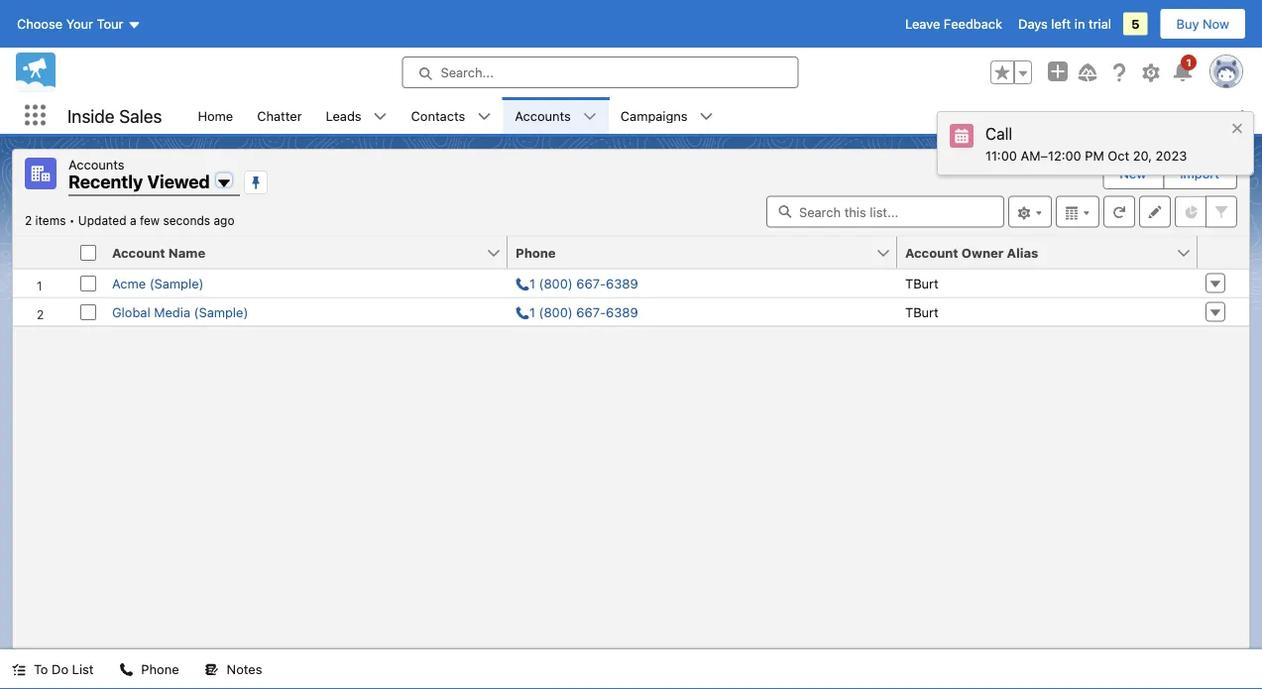 Task type: locate. For each thing, give the bounding box(es) containing it.
0 vertical spatial (800)
[[539, 276, 573, 290]]

1 for acme (sample)
[[529, 276, 535, 290]]

acme
[[112, 276, 146, 290]]

1 667- from the top
[[576, 276, 606, 290]]

0 horizontal spatial text default image
[[119, 663, 133, 677]]

phone button inside 'element'
[[508, 236, 875, 268]]

0 vertical spatial 1 (800) 667-6389 link
[[516, 276, 638, 290]]

action image
[[1198, 236, 1249, 268]]

0 vertical spatial phone
[[516, 245, 556, 260]]

1 vertical spatial accounts
[[68, 157, 124, 172]]

account owner alias element
[[897, 236, 1210, 269]]

1 vertical spatial phone button
[[107, 649, 191, 689]]

1 vertical spatial 1 (800) 667-6389 link
[[516, 304, 638, 319]]

account for account name
[[112, 245, 165, 260]]

1 vertical spatial 6389
[[606, 304, 638, 319]]

1 vertical spatial 1
[[529, 276, 535, 290]]

choose your tour button
[[16, 8, 142, 40]]

tburt for global media (sample)
[[905, 304, 939, 319]]

text default image right leads at the left top
[[373, 110, 387, 123]]

tburt
[[905, 276, 939, 290], [905, 304, 939, 319]]

1 tburt from the top
[[905, 276, 939, 290]]

1 vertical spatial (800)
[[539, 304, 573, 319]]

1 6389 from the top
[[606, 276, 638, 290]]

text default image right the campaigns in the top of the page
[[700, 110, 713, 123]]

(sample)
[[149, 276, 204, 290], [194, 304, 248, 319]]

1 horizontal spatial phone button
[[508, 236, 875, 268]]

recently viewed|accounts|list view element
[[12, 149, 1250, 649]]

leads list item
[[314, 97, 399, 134]]

1 horizontal spatial accounts
[[515, 108, 571, 123]]

group
[[990, 60, 1032, 84]]

6389
[[606, 276, 638, 290], [606, 304, 638, 319]]

text default image
[[583, 110, 597, 123], [700, 110, 713, 123], [12, 663, 26, 677], [205, 663, 219, 677]]

0 horizontal spatial phone button
[[107, 649, 191, 689]]

chatter
[[257, 108, 302, 123]]

0 vertical spatial 1
[[1186, 57, 1191, 68]]

1 (800) 667-6389 for acme (sample)
[[529, 276, 638, 290]]

text default image
[[373, 110, 387, 123], [477, 110, 491, 123], [119, 663, 133, 677]]

media
[[154, 304, 190, 319]]

2 1 (800) 667-6389 link from the top
[[516, 304, 638, 319]]

1 1 (800) 667-6389 link from the top
[[516, 276, 638, 290]]

0 horizontal spatial account
[[112, 245, 165, 260]]

1 vertical spatial 667-
[[576, 304, 606, 319]]

account name button
[[104, 236, 486, 268]]

account name element
[[104, 236, 520, 269]]

2 horizontal spatial text default image
[[477, 110, 491, 123]]

text default image left to
[[12, 663, 26, 677]]

text default image left notes
[[205, 663, 219, 677]]

contacts
[[411, 108, 465, 123]]

1 vertical spatial (sample)
[[194, 304, 248, 319]]

2 667- from the top
[[576, 304, 606, 319]]

2 tburt from the top
[[905, 304, 939, 319]]

notes button
[[193, 649, 274, 689]]

phone button
[[508, 236, 875, 268], [107, 649, 191, 689]]

667-
[[576, 276, 606, 290], [576, 304, 606, 319]]

0 vertical spatial 667-
[[576, 276, 606, 290]]

recently
[[68, 171, 143, 192]]

(sample) right media
[[194, 304, 248, 319]]

recently viewed grid
[[13, 236, 1249, 327]]

in
[[1075, 16, 1085, 31]]

text default image inside to do list "button"
[[12, 663, 26, 677]]

cell inside recently viewed grid
[[72, 236, 104, 269]]

accounts
[[515, 108, 571, 123], [68, 157, 124, 172]]

667- for global media (sample)
[[576, 304, 606, 319]]

2 6389 from the top
[[606, 304, 638, 319]]

seconds
[[163, 214, 210, 228]]

1 (800) from the top
[[539, 276, 573, 290]]

account inside button
[[112, 245, 165, 260]]

account inside button
[[905, 245, 958, 260]]

2 vertical spatial 1
[[529, 304, 535, 319]]

search...
[[441, 65, 494, 80]]

text default image inside the contacts list item
[[477, 110, 491, 123]]

buy now button
[[1160, 8, 1246, 40]]

2 (800) from the top
[[539, 304, 573, 319]]

days left in trial
[[1018, 16, 1111, 31]]

1 1 (800) 667-6389 from the top
[[529, 276, 638, 290]]

1 account from the left
[[112, 245, 165, 260]]

account left "owner"
[[905, 245, 958, 260]]

cell
[[72, 236, 104, 269]]

0 vertical spatial phone button
[[508, 236, 875, 268]]

1 horizontal spatial account
[[905, 245, 958, 260]]

1 (800) 667-6389
[[529, 276, 638, 290], [529, 304, 638, 319]]

1 button
[[1171, 55, 1197, 84]]

campaigns
[[621, 108, 688, 123]]

(800)
[[539, 276, 573, 290], [539, 304, 573, 319]]

left
[[1051, 16, 1071, 31]]

(sample) up global media (sample) link at the top of page
[[149, 276, 204, 290]]

text default image inside leads list item
[[373, 110, 387, 123]]

1 vertical spatial 1 (800) 667-6389
[[529, 304, 638, 319]]

account for account owner alias
[[905, 245, 958, 260]]

viewed
[[147, 171, 210, 192]]

ago
[[214, 214, 234, 228]]

new
[[1120, 166, 1146, 181]]

text default image inside campaigns list item
[[700, 110, 713, 123]]

1 vertical spatial tburt
[[905, 304, 939, 319]]

new button
[[1104, 159, 1162, 188]]

chatter link
[[245, 97, 314, 134]]

0 vertical spatial accounts
[[515, 108, 571, 123]]

account down a
[[112, 245, 165, 260]]

now
[[1203, 16, 1229, 31]]

0 horizontal spatial accounts
[[68, 157, 124, 172]]

1
[[1186, 57, 1191, 68], [529, 276, 535, 290], [529, 304, 535, 319]]

pm
[[1085, 148, 1104, 163]]

accounts down search... button at top
[[515, 108, 571, 123]]

1 (800) 667-6389 link for global media (sample)
[[516, 304, 638, 319]]

few
[[140, 214, 160, 228]]

1 horizontal spatial text default image
[[373, 110, 387, 123]]

text default image inside phone button
[[119, 663, 133, 677]]

None search field
[[766, 196, 1004, 228]]

contacts link
[[399, 97, 477, 134]]

accounts link
[[503, 97, 583, 134]]

global
[[112, 304, 150, 319]]

2 1 (800) 667-6389 from the top
[[529, 304, 638, 319]]

0 horizontal spatial phone
[[141, 662, 179, 677]]

name
[[168, 245, 205, 260]]

leads link
[[314, 97, 373, 134]]

1 (800) 667-6389 link
[[516, 276, 638, 290], [516, 304, 638, 319]]

2 items • updated a few seconds ago
[[25, 214, 234, 228]]

a
[[130, 214, 136, 228]]

none search field inside recently viewed|accounts|list view element
[[766, 196, 1004, 228]]

acme (sample) link
[[112, 276, 204, 290]]

search... button
[[402, 57, 799, 88]]

text default image down search... button at top
[[583, 110, 597, 123]]

2 account from the left
[[905, 245, 958, 260]]

accounts inside accounts link
[[515, 108, 571, 123]]

list
[[72, 662, 94, 677]]

do
[[52, 662, 68, 677]]

0 vertical spatial 6389
[[606, 276, 638, 290]]

phone
[[516, 245, 556, 260], [141, 662, 179, 677]]

0 vertical spatial tburt
[[905, 276, 939, 290]]

phone element
[[508, 236, 909, 269]]

list
[[186, 97, 1262, 134]]

text default image right contacts
[[477, 110, 491, 123]]

text default image right list
[[119, 663, 133, 677]]

item number image
[[13, 236, 72, 268]]

Search Recently Viewed list view. search field
[[766, 196, 1004, 228]]

1 (800) 667-6389 link for acme (sample)
[[516, 276, 638, 290]]

667- for acme (sample)
[[576, 276, 606, 290]]

0 vertical spatial 1 (800) 667-6389
[[529, 276, 638, 290]]

campaigns link
[[609, 97, 700, 134]]

to do list button
[[0, 649, 105, 689]]

1 horizontal spatial phone
[[516, 245, 556, 260]]

account
[[112, 245, 165, 260], [905, 245, 958, 260]]

accounts down inside
[[68, 157, 124, 172]]

leave
[[905, 16, 940, 31]]



Task type: vqa. For each thing, say whether or not it's contained in the screenshot.
Related To
no



Task type: describe. For each thing, give the bounding box(es) containing it.
acme (sample)
[[112, 276, 204, 290]]

5
[[1131, 16, 1140, 31]]

text default image for contacts
[[477, 110, 491, 123]]

accounts image
[[25, 158, 57, 189]]

1 inside popup button
[[1186, 57, 1191, 68]]

buy now
[[1176, 16, 1229, 31]]

20,
[[1133, 148, 1152, 163]]

0 vertical spatial (sample)
[[149, 276, 204, 290]]

global media (sample) link
[[112, 304, 248, 319]]

account name
[[112, 245, 205, 260]]

buy
[[1176, 16, 1199, 31]]

am–12:00
[[1021, 148, 1081, 163]]

import
[[1180, 166, 1219, 181]]

inside sales
[[67, 105, 162, 126]]

leads
[[326, 108, 362, 123]]

tour
[[97, 16, 123, 31]]

owner
[[962, 245, 1004, 260]]

2023
[[1156, 148, 1187, 163]]

(800) for acme (sample)
[[539, 276, 573, 290]]

oct
[[1108, 148, 1130, 163]]

•
[[69, 214, 75, 228]]

to do list
[[34, 662, 94, 677]]

1 for global media (sample)
[[529, 304, 535, 319]]

phone inside 'element'
[[516, 245, 556, 260]]

your
[[66, 16, 93, 31]]

items
[[35, 214, 66, 228]]

recently viewed
[[68, 171, 210, 192]]

(800) for global media (sample)
[[539, 304, 573, 319]]

text default image inside notes button
[[205, 663, 219, 677]]

to
[[34, 662, 48, 677]]

import button
[[1164, 159, 1235, 188]]

trial
[[1089, 16, 1111, 31]]

text default image inside accounts list item
[[583, 110, 597, 123]]

choose your tour
[[17, 16, 123, 31]]

call
[[986, 124, 1012, 143]]

6389 for acme (sample)
[[606, 276, 638, 290]]

1 vertical spatial phone
[[141, 662, 179, 677]]

6389 for global media (sample)
[[606, 304, 638, 319]]

leave feedback
[[905, 16, 1002, 31]]

days
[[1018, 16, 1048, 31]]

list containing home
[[186, 97, 1262, 134]]

item number element
[[13, 236, 72, 269]]

home
[[198, 108, 233, 123]]

leave feedback link
[[905, 16, 1002, 31]]

recently viewed status
[[25, 214, 78, 228]]

small image
[[950, 124, 974, 148]]

text default image for leads
[[373, 110, 387, 123]]

updated
[[78, 214, 126, 228]]

account owner alias
[[905, 245, 1038, 260]]

account owner alias button
[[897, 236, 1176, 268]]

choose
[[17, 16, 63, 31]]

feedback
[[944, 16, 1002, 31]]

notes
[[227, 662, 262, 677]]

inside
[[67, 105, 115, 126]]

campaigns list item
[[609, 97, 725, 134]]

tburt for acme (sample)
[[905, 276, 939, 290]]

call alert
[[986, 124, 1241, 144]]

alias
[[1007, 245, 1038, 260]]

11:00
[[986, 148, 1017, 163]]

action element
[[1198, 236, 1249, 269]]

call 11:00 am–12:00 pm oct 20, 2023
[[986, 124, 1187, 163]]

2
[[25, 214, 32, 228]]

accounts inside recently viewed|accounts|list view element
[[68, 157, 124, 172]]

home link
[[186, 97, 245, 134]]

contacts list item
[[399, 97, 503, 134]]

global media (sample)
[[112, 304, 248, 319]]

accounts list item
[[503, 97, 609, 134]]

sales
[[119, 105, 162, 126]]

1 (800) 667-6389 for global media (sample)
[[529, 304, 638, 319]]



